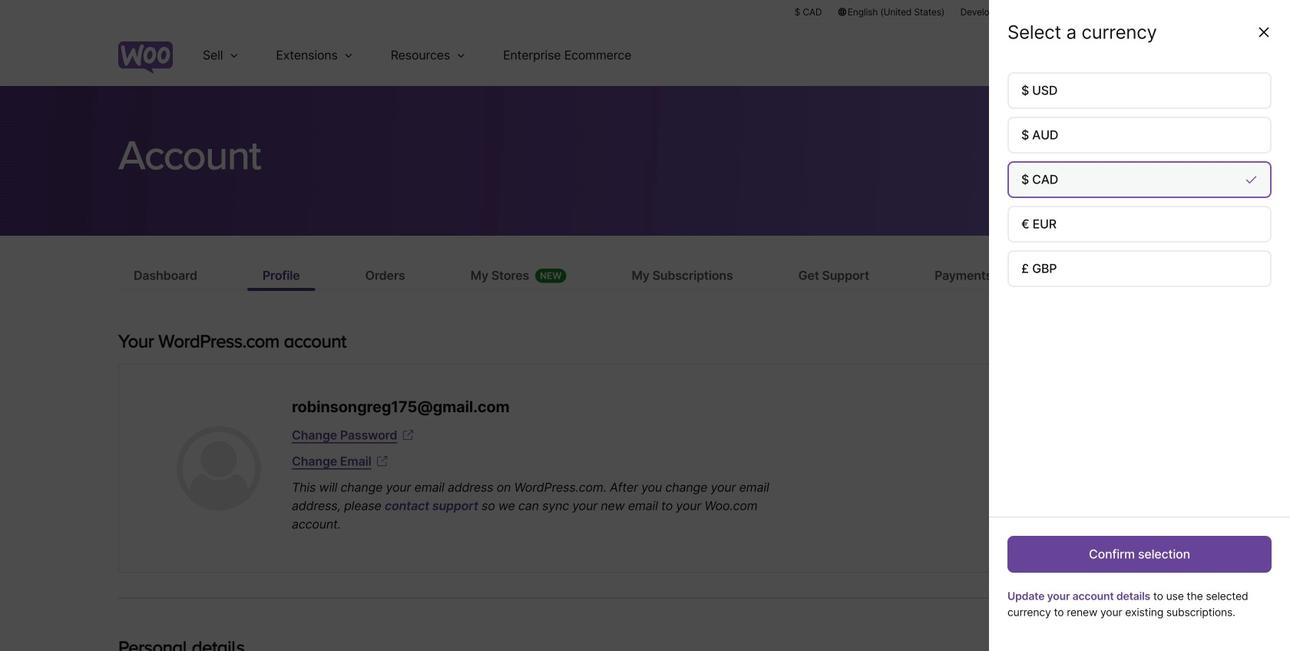 Task type: describe. For each thing, give the bounding box(es) containing it.
open account menu image
[[1147, 43, 1172, 68]]

service navigation menu element
[[1081, 30, 1172, 80]]

external link image
[[400, 428, 416, 443]]



Task type: locate. For each thing, give the bounding box(es) containing it.
close selector image
[[1256, 25, 1272, 40]]

gravatar image image
[[177, 426, 261, 511]]

search image
[[1108, 43, 1133, 68]]

external link image
[[375, 454, 390, 469]]



